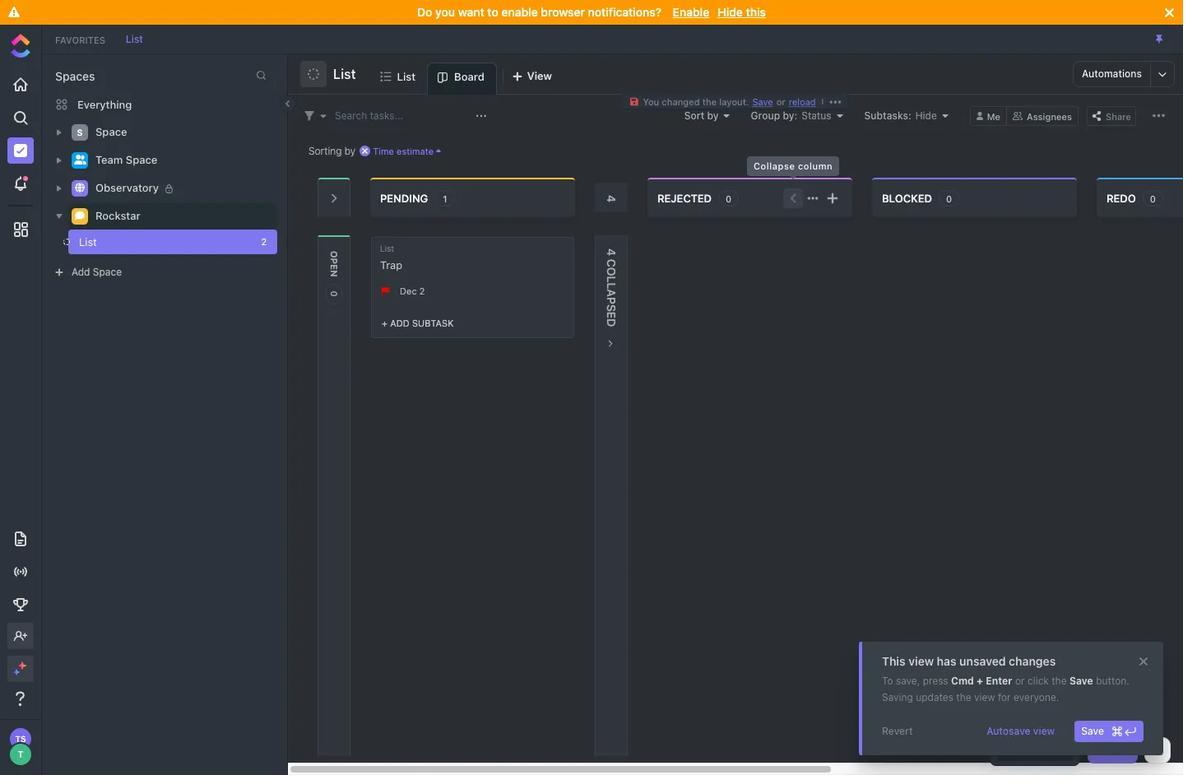 Task type: locate. For each thing, give the bounding box(es) containing it.
layout.
[[720, 96, 749, 107]]

1 vertical spatial e
[[605, 312, 619, 319]]

0 vertical spatial space
[[95, 125, 127, 138]]

hide left the this
[[718, 5, 743, 19]]

0 vertical spatial +
[[382, 317, 388, 328]]

1 horizontal spatial add
[[390, 317, 410, 328]]

4 c o l l a p s e d
[[605, 249, 619, 327]]

list inside button
[[333, 67, 356, 81]]

e down a
[[605, 312, 619, 319]]

o p e n
[[329, 251, 340, 277]]

2 vertical spatial list link
[[41, 230, 250, 254]]

board link
[[454, 63, 491, 94]]

share button
[[1087, 106, 1137, 126]]

or up the by:
[[777, 96, 786, 107]]

0 vertical spatial the
[[703, 96, 717, 107]]

p up the d
[[605, 297, 619, 305]]

redo
[[1107, 191, 1137, 205]]

0 for blocked
[[947, 193, 953, 204]]

2 4 from the top
[[605, 249, 619, 256]]

4
[[605, 195, 619, 203], [605, 249, 619, 256]]

save,
[[896, 675, 920, 687]]

d
[[605, 319, 619, 327]]

revert
[[882, 725, 913, 738]]

list up trap
[[380, 244, 394, 254]]

+
[[382, 317, 388, 328], [977, 675, 984, 687]]

the right click at the bottom right of the page
[[1052, 675, 1067, 687]]

sparkle svg 1 image
[[18, 662, 26, 670]]

notifications?
[[588, 5, 662, 19]]

p
[[329, 258, 340, 264], [605, 297, 619, 305]]

1
[[443, 193, 447, 204]]

1 vertical spatial p
[[605, 297, 619, 305]]

0 right rejected
[[726, 193, 732, 204]]

1 horizontal spatial or
[[1016, 675, 1025, 687]]

view inside button
[[1034, 725, 1055, 738]]

view left for
[[975, 691, 996, 704]]

0 horizontal spatial e
[[329, 264, 340, 270]]

space down rockstar on the top of page
[[93, 266, 122, 278]]

2 inside dropdown button
[[420, 285, 425, 296]]

time
[[373, 145, 394, 156]]

space inside 'link'
[[126, 153, 157, 166]]

0 horizontal spatial 2
[[261, 236, 267, 247]]

you
[[435, 5, 455, 19]]

list up search
[[333, 67, 356, 81]]

board
[[454, 70, 485, 83]]

2 vertical spatial view
[[1034, 725, 1055, 738]]

l up a
[[605, 276, 619, 283]]

to
[[488, 5, 499, 19]]

list link right favorites
[[118, 33, 151, 45]]

time estimate
[[373, 145, 434, 156]]

0 horizontal spatial p
[[329, 258, 340, 264]]

1 vertical spatial 2
[[420, 285, 425, 296]]

+ add subtask
[[382, 317, 454, 328]]

space for team space
[[126, 153, 157, 166]]

hide
[[718, 5, 743, 19], [916, 109, 937, 121]]

or
[[777, 96, 786, 107], [1016, 675, 1025, 687]]

view
[[909, 654, 934, 668], [975, 691, 996, 704], [1034, 725, 1055, 738]]

1 horizontal spatial 2
[[420, 285, 425, 296]]

0 vertical spatial or
[[777, 96, 786, 107]]

list link up the search tasks... text field in the left top of the page
[[397, 63, 422, 94]]

2
[[261, 236, 267, 247], [420, 285, 425, 296]]

+ right cmd
[[977, 675, 984, 687]]

2 vertical spatial space
[[93, 266, 122, 278]]

e
[[329, 264, 340, 270], [605, 312, 619, 319]]

+ left subtask
[[382, 317, 388, 328]]

space link
[[95, 119, 267, 146]]

save button
[[749, 96, 777, 107]]

1 4 from the top
[[605, 195, 619, 203]]

1 horizontal spatial +
[[977, 675, 984, 687]]

0 horizontal spatial view
[[909, 654, 934, 668]]

0 vertical spatial by
[[707, 109, 719, 121]]

by for sorting by
[[345, 144, 356, 157]]

subtasks:
[[865, 109, 912, 121]]

by right sort
[[707, 109, 719, 121]]

do you want to enable browser notifications? enable hide this
[[417, 5, 766, 19]]

team space link
[[95, 147, 267, 174]]

you changed the layout. save or reload
[[643, 96, 816, 107]]

0 horizontal spatial or
[[777, 96, 786, 107]]

globe image
[[75, 183, 85, 193]]

or inside this view has unsaved changes to save, press cmd + enter or click the save button. saving updates the view for everyone.
[[1016, 675, 1025, 687]]

1 vertical spatial add
[[390, 317, 410, 328]]

space up observatory
[[126, 153, 157, 166]]

+ inside this view has unsaved changes to save, press cmd + enter or click the save button. saving updates the view for everyone.
[[977, 675, 984, 687]]

assignees
[[1027, 111, 1073, 121]]

2 l from the top
[[605, 283, 619, 289]]

me button
[[970, 106, 1008, 126]]

1 vertical spatial the
[[1052, 675, 1067, 687]]

1 vertical spatial or
[[1016, 675, 1025, 687]]

by right sorting at the top of the page
[[345, 144, 356, 157]]

list link
[[118, 33, 151, 45], [397, 63, 422, 94], [41, 230, 250, 254]]

1 vertical spatial space
[[126, 153, 157, 166]]

observatory
[[95, 181, 159, 194]]

by
[[707, 109, 719, 121], [345, 144, 356, 157]]

1 vertical spatial save
[[1070, 675, 1094, 687]]

s
[[605, 305, 619, 312]]

do
[[417, 5, 432, 19]]

0 vertical spatial view
[[909, 654, 934, 668]]

this view has unsaved changes to save, press cmd + enter or click the save button. saving updates the view for everyone.
[[882, 654, 1130, 704]]

add space
[[72, 266, 122, 278]]

subtask
[[412, 317, 454, 328]]

1 vertical spatial 4
[[605, 249, 619, 256]]

add
[[72, 266, 90, 278], [390, 317, 410, 328]]

the down cmd
[[957, 691, 972, 704]]

view settings image
[[1153, 109, 1166, 122]]

save down button.
[[1082, 725, 1105, 738]]

4 for 4 c o l l a p s e d
[[605, 249, 619, 256]]

add down comment icon
[[72, 266, 90, 278]]

space up team
[[95, 125, 127, 138]]

this
[[746, 5, 766, 19]]

status
[[802, 109, 832, 121]]

browser
[[541, 5, 585, 19]]

list
[[126, 33, 143, 45], [333, 67, 356, 81], [397, 70, 416, 83], [79, 235, 97, 249], [380, 244, 394, 254]]

or left click at the bottom right of the page
[[1016, 675, 1025, 687]]

e down o
[[329, 264, 340, 270]]

rockstar link
[[95, 203, 267, 230]]

0 vertical spatial add
[[72, 266, 90, 278]]

view down 'everyone.'
[[1034, 725, 1055, 738]]

0 right blocked
[[947, 193, 953, 204]]

0
[[726, 193, 732, 204], [947, 193, 953, 204], [1151, 193, 1156, 204], [329, 291, 340, 297]]

list link down rockstar on the top of page
[[41, 230, 250, 254]]

save left button.
[[1070, 675, 1094, 687]]

save up group
[[753, 96, 773, 107]]

p up the n
[[329, 258, 340, 264]]

0 right redo
[[1151, 193, 1156, 204]]

2 horizontal spatial view
[[1034, 725, 1055, 738]]

hide right subtasks:
[[916, 109, 937, 121]]

2 horizontal spatial the
[[1052, 675, 1067, 687]]

list trap
[[380, 244, 403, 272]]

list inside list trap
[[380, 244, 394, 254]]

0 vertical spatial 4
[[605, 195, 619, 203]]

2 vertical spatial save
[[1082, 725, 1105, 738]]

0 vertical spatial hide
[[718, 5, 743, 19]]

1 horizontal spatial view
[[975, 691, 996, 704]]

l
[[605, 276, 619, 283], [605, 283, 619, 289]]

view
[[527, 69, 552, 82]]

2 vertical spatial the
[[957, 691, 972, 704]]

me
[[988, 111, 1001, 121]]

add left subtask
[[390, 317, 410, 328]]

task
[[1110, 744, 1132, 756]]

the up sort by dropdown button at the right top
[[703, 96, 717, 107]]

o
[[605, 267, 619, 276]]

0 down the n
[[329, 291, 340, 297]]

comment image
[[75, 211, 85, 221]]

space
[[95, 125, 127, 138], [126, 153, 157, 166], [93, 266, 122, 278]]

l down the o
[[605, 283, 619, 289]]

0 horizontal spatial by
[[345, 144, 356, 157]]

ts
[[15, 734, 26, 744]]

1 horizontal spatial p
[[605, 297, 619, 305]]

the
[[703, 96, 717, 107], [1052, 675, 1067, 687], [957, 691, 972, 704]]

rejected
[[658, 191, 712, 205]]

1 horizontal spatial by
[[707, 109, 719, 121]]

view up save,
[[909, 654, 934, 668]]

1 vertical spatial list link
[[397, 63, 422, 94]]

cmd
[[952, 675, 975, 687]]

automations button
[[1074, 62, 1151, 86]]

1 vertical spatial +
[[977, 675, 984, 687]]

1 horizontal spatial the
[[957, 691, 972, 704]]

want
[[458, 5, 485, 19]]

save inside this view has unsaved changes to save, press cmd + enter or click the save button. saving updates the view for everyone.
[[1070, 675, 1094, 687]]

0 vertical spatial 2
[[261, 236, 267, 247]]

1 vertical spatial by
[[345, 144, 356, 157]]

dec 2 button
[[400, 285, 429, 298]]

1 horizontal spatial hide
[[916, 109, 937, 121]]

group
[[751, 109, 780, 121]]

0 for redo
[[1151, 193, 1156, 204]]

save
[[753, 96, 773, 107], [1070, 675, 1094, 687], [1082, 725, 1105, 738]]



Task type: vqa. For each thing, say whether or not it's contained in the screenshot.
the top Or
yes



Task type: describe. For each thing, give the bounding box(es) containing it.
updates
[[916, 691, 954, 704]]

1 vertical spatial hide
[[916, 109, 937, 121]]

pending
[[380, 191, 428, 205]]

4 for 4
[[605, 195, 619, 203]]

0 horizontal spatial hide
[[718, 5, 743, 19]]

dec
[[400, 285, 417, 296]]

dec 2
[[400, 285, 425, 296]]

save inside save button
[[1082, 725, 1105, 738]]

by:
[[783, 109, 798, 121]]

1 horizontal spatial e
[[605, 312, 619, 319]]

1 l from the top
[[605, 276, 619, 283]]

subtasks: hide
[[865, 109, 937, 121]]

0 for o p e n
[[329, 291, 340, 297]]

favorites
[[55, 34, 105, 45]]

saving
[[882, 691, 914, 704]]

list button
[[327, 56, 356, 92]]

you
[[643, 96, 660, 107]]

t
[[18, 749, 24, 760]]

0 vertical spatial e
[[329, 264, 340, 270]]

has
[[937, 654, 957, 668]]

0 vertical spatial list link
[[118, 33, 151, 45]]

automations
[[1082, 67, 1142, 80]]

rockstar
[[95, 209, 140, 222]]

sort
[[685, 109, 705, 121]]

0 horizontal spatial the
[[703, 96, 717, 107]]

revert button
[[876, 721, 920, 742]]

blocked
[[882, 191, 933, 205]]

o
[[329, 251, 340, 258]]

for
[[998, 691, 1011, 704]]

view for autosave
[[1034, 725, 1055, 738]]

changes
[[1009, 654, 1056, 668]]

search tasks...
[[335, 109, 403, 121]]

a
[[605, 289, 619, 297]]

autosave
[[987, 725, 1031, 738]]

unsaved
[[960, 654, 1006, 668]]

Search tasks... text field
[[335, 104, 472, 127]]

0 horizontal spatial add
[[72, 266, 90, 278]]

to
[[882, 675, 894, 687]]

ts t
[[15, 734, 26, 760]]

list up the search tasks... text field in the left top of the page
[[397, 70, 416, 83]]

press
[[923, 675, 949, 687]]

list down comment icon
[[79, 235, 97, 249]]

this
[[882, 654, 906, 668]]

observatory link
[[95, 175, 267, 202]]

list right favorites
[[126, 33, 143, 45]]

button.
[[1097, 675, 1130, 687]]

save button
[[1075, 721, 1144, 742]]

0 vertical spatial save
[[753, 96, 773, 107]]

team
[[95, 153, 123, 166]]

assignees button
[[1008, 106, 1079, 126]]

spaces
[[55, 69, 95, 83]]

team space
[[95, 153, 157, 166]]

tasks...
[[370, 109, 403, 121]]

view for this
[[909, 654, 934, 668]]

click
[[1028, 675, 1049, 687]]

share
[[1106, 111, 1132, 121]]

search
[[335, 109, 367, 121]]

autosave view
[[987, 725, 1055, 738]]

everyone.
[[1014, 691, 1060, 704]]

changed
[[662, 96, 700, 107]]

estimate
[[397, 145, 434, 156]]

enable
[[673, 5, 710, 19]]

sorting by
[[309, 144, 356, 157]]

0 for rejected
[[726, 193, 732, 204]]

1 vertical spatial view
[[975, 691, 996, 704]]

0 horizontal spatial +
[[382, 317, 388, 328]]

user group image
[[74, 155, 86, 165]]

view button
[[504, 63, 560, 95]]

by for sort by
[[707, 109, 719, 121]]

enable
[[502, 5, 538, 19]]

reload
[[789, 96, 816, 107]]

trap
[[380, 258, 403, 272]]

sparkle svg 2 image
[[13, 669, 19, 675]]

sorting
[[309, 144, 342, 157]]

everything link
[[42, 91, 287, 118]]

n
[[329, 270, 340, 277]]

0 vertical spatial p
[[329, 258, 340, 264]]

spaces link
[[42, 69, 95, 83]]

space for add space
[[93, 266, 122, 278]]

everything
[[77, 98, 132, 111]]

enter
[[986, 675, 1013, 687]]

sort by button
[[685, 109, 730, 121]]

c
[[605, 259, 619, 267]]

view settings element
[[1149, 105, 1170, 126]]

autosave view button
[[980, 721, 1062, 742]]

sort by
[[685, 109, 719, 121]]



